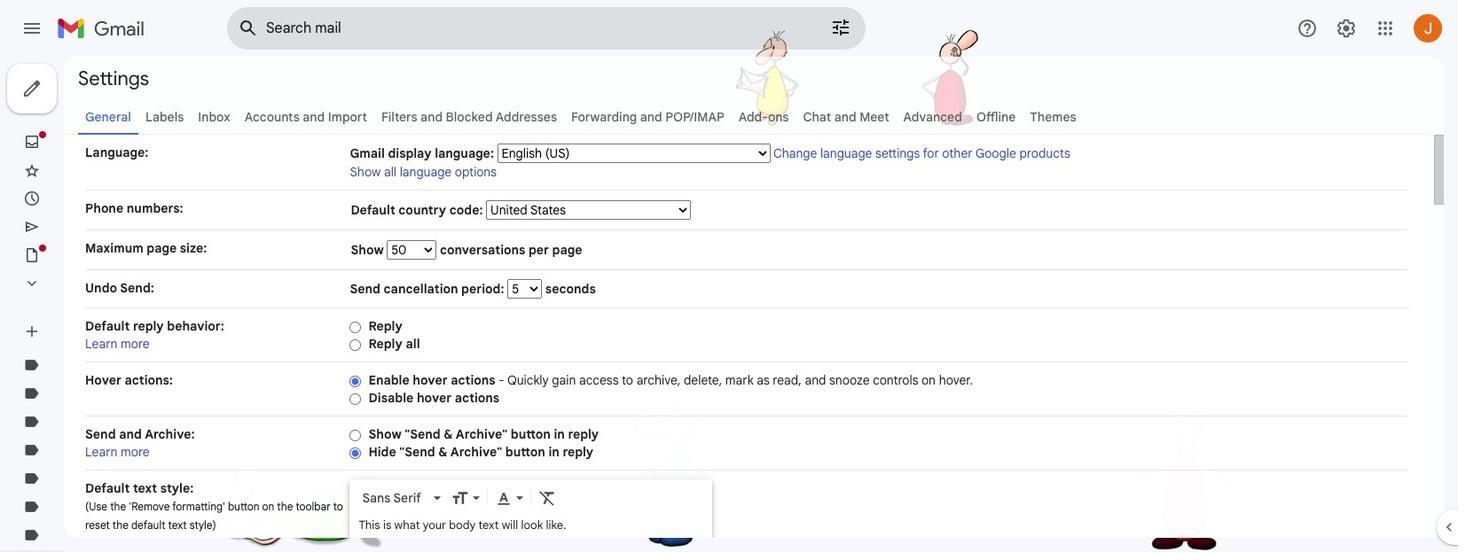 Task type: vqa. For each thing, say whether or not it's contained in the screenshot.
look
yes



Task type: locate. For each thing, give the bounding box(es) containing it.
1 vertical spatial actions
[[455, 390, 500, 406]]

2 vertical spatial show
[[368, 427, 402, 443]]

seconds
[[542, 281, 596, 297]]

1 horizontal spatial send
[[350, 281, 380, 297]]

send inside send and archive: learn more
[[85, 427, 116, 443]]

sans serif option
[[359, 490, 431, 508]]

and for archive:
[[119, 427, 142, 443]]

0 horizontal spatial page
[[147, 240, 177, 256]]

formatting'
[[172, 500, 225, 514]]

page left the size:
[[147, 240, 177, 256]]

in up remove formatting ‪(⌘\)‬ image
[[548, 444, 560, 460]]

and right filters
[[420, 109, 443, 125]]

default text style: (use the 'remove formatting' button on the toolbar to reset the default text style)
[[85, 481, 343, 532]]

filters and blocked addresses
[[381, 109, 557, 125]]

and for meet
[[834, 109, 856, 125]]

the
[[110, 500, 126, 514], [277, 500, 293, 514], [113, 519, 129, 532]]

show up hide
[[368, 427, 402, 443]]

default inside default text style: (use the 'remove formatting' button on the toolbar to reset the default text style)
[[85, 481, 130, 497]]

default country code:
[[351, 202, 486, 218]]

text left will
[[479, 518, 499, 533]]

text left style)
[[168, 519, 187, 532]]

all up enable
[[406, 336, 420, 352]]

1 vertical spatial reply
[[568, 427, 599, 443]]

the right reset
[[113, 519, 129, 532]]

actions
[[451, 373, 495, 388], [455, 390, 500, 406]]

text
[[133, 481, 157, 497], [479, 518, 499, 533], [168, 519, 187, 532]]

page right per
[[552, 242, 582, 258]]

2 vertical spatial default
[[85, 481, 130, 497]]

offline link
[[976, 109, 1016, 125]]

enable hover actions - quickly gain access to archive, delete, mark as read, and snooze controls on hover.
[[368, 373, 973, 388]]

add-
[[739, 109, 768, 125]]

1 more from the top
[[121, 336, 150, 352]]

period:
[[461, 281, 504, 297]]

0 horizontal spatial send
[[85, 427, 116, 443]]

0 horizontal spatial language
[[400, 164, 452, 180]]

"send down disable hover actions
[[405, 427, 441, 443]]

to
[[622, 373, 633, 388], [333, 500, 343, 514]]

read,
[[773, 373, 802, 388]]

0 vertical spatial archive"
[[456, 427, 508, 443]]

reply for reply all
[[368, 336, 403, 352]]

support image
[[1297, 18, 1318, 39]]

meet
[[860, 109, 889, 125]]

send:
[[120, 280, 154, 296]]

language down the gmail display language:
[[400, 164, 452, 180]]

learn more link up hover actions:
[[85, 336, 150, 352]]

1 vertical spatial learn more link
[[85, 444, 150, 460]]

0 horizontal spatial on
[[262, 500, 274, 514]]

settings
[[875, 145, 920, 161]]

1 vertical spatial archive"
[[450, 444, 502, 460]]

reply for hide "send & archive" button in reply
[[563, 444, 594, 460]]

default for default text style: (use the 'remove formatting' button on the toolbar to reset the default text style)
[[85, 481, 130, 497]]

and left archive: on the bottom left of page
[[119, 427, 142, 443]]

0 horizontal spatial all
[[384, 164, 397, 180]]

undo send:
[[85, 280, 154, 296]]

accounts and import link
[[245, 109, 367, 125]]

reply up reply all
[[368, 318, 403, 334]]

archive" down show "send & archive" button in reply
[[450, 444, 502, 460]]

default down undo
[[85, 318, 130, 334]]

0 vertical spatial reply
[[133, 318, 164, 334]]

0 vertical spatial hover
[[413, 373, 448, 388]]

1 reply from the top
[[368, 318, 403, 334]]

all
[[384, 164, 397, 180], [406, 336, 420, 352]]

1 learn from the top
[[85, 336, 118, 352]]

text up 'remove
[[133, 481, 157, 497]]

and right chat at right top
[[834, 109, 856, 125]]

general link
[[85, 109, 131, 125]]

on inside default text style: (use the 'remove formatting' button on the toolbar to reset the default text style)
[[262, 500, 274, 514]]

show down default country code:
[[351, 242, 387, 258]]

access
[[579, 373, 619, 388]]

maximum
[[85, 240, 143, 256]]

button down show "send & archive" button in reply
[[505, 444, 545, 460]]

button up hide "send & archive" button in reply
[[511, 427, 551, 443]]

&
[[444, 427, 453, 443], [438, 444, 448, 460]]

"send right hide
[[399, 444, 435, 460]]

themes link
[[1030, 109, 1076, 125]]

send up reply option
[[350, 281, 380, 297]]

send down hover
[[85, 427, 116, 443]]

labels link
[[145, 109, 184, 125]]

language down chat and meet link
[[820, 145, 872, 161]]

will
[[502, 518, 518, 533]]

(use
[[85, 500, 107, 514]]

to inside default text style: (use the 'remove formatting' button on the toolbar to reset the default text style)
[[333, 500, 343, 514]]

1 vertical spatial reply
[[368, 336, 403, 352]]

inbox
[[198, 109, 230, 125]]

1 vertical spatial more
[[121, 444, 150, 460]]

0 vertical spatial on
[[922, 373, 936, 388]]

all for show
[[384, 164, 397, 180]]

in for show "send & archive" button in reply
[[554, 427, 565, 443]]

0 vertical spatial learn more link
[[85, 336, 150, 352]]

add-ons link
[[739, 109, 789, 125]]

addresses
[[496, 109, 557, 125]]

other
[[942, 145, 973, 161]]

in
[[554, 427, 565, 443], [548, 444, 560, 460]]

and inside send and archive: learn more
[[119, 427, 142, 443]]

button
[[511, 427, 551, 443], [505, 444, 545, 460], [228, 500, 259, 514]]

filters and blocked addresses link
[[381, 109, 557, 125]]

1 vertical spatial button
[[505, 444, 545, 460]]

archive" up hide "send & archive" button in reply
[[456, 427, 508, 443]]

0 vertical spatial show
[[350, 164, 381, 180]]

0 vertical spatial button
[[511, 427, 551, 443]]

0 vertical spatial language
[[820, 145, 872, 161]]

hide "send & archive" button in reply
[[368, 444, 594, 460]]

1 vertical spatial on
[[262, 500, 274, 514]]

learn more link down archive: on the bottom left of page
[[85, 444, 150, 460]]

controls
[[873, 373, 918, 388]]

to right toolbar
[[333, 500, 343, 514]]

actions down the -
[[455, 390, 500, 406]]

all for reply
[[406, 336, 420, 352]]

show for show "send & archive" button in reply
[[368, 427, 402, 443]]

default left country
[[351, 202, 395, 218]]

0 vertical spatial default
[[351, 202, 395, 218]]

button right formatting'
[[228, 500, 259, 514]]

hover.
[[939, 373, 973, 388]]

reply
[[368, 318, 403, 334], [368, 336, 403, 352]]

google
[[976, 145, 1016, 161]]

0 vertical spatial reply
[[368, 318, 403, 334]]

options
[[455, 164, 497, 180]]

0 vertical spatial &
[[444, 427, 453, 443]]

2 reply from the top
[[368, 336, 403, 352]]

on
[[922, 373, 936, 388], [262, 500, 274, 514]]

None search field
[[227, 7, 866, 50]]

labels
[[145, 109, 184, 125]]

default
[[351, 202, 395, 218], [85, 318, 130, 334], [85, 481, 130, 497]]

in for hide "send & archive" button in reply
[[548, 444, 560, 460]]

maximum page size:
[[85, 240, 207, 256]]

more down archive: on the bottom left of page
[[121, 444, 150, 460]]

& for show
[[444, 427, 453, 443]]

more up hover actions:
[[121, 336, 150, 352]]

0 vertical spatial send
[[350, 281, 380, 297]]

Disable hover actions radio
[[350, 393, 361, 406]]

1 vertical spatial &
[[438, 444, 448, 460]]

language:
[[435, 145, 494, 161]]

all down the display on the left
[[384, 164, 397, 180]]

and left the import
[[303, 109, 325, 125]]

to right access
[[622, 373, 633, 388]]

learn more link for send
[[85, 444, 150, 460]]

reply up formatting options "toolbar"
[[563, 444, 594, 460]]

enable
[[368, 373, 409, 388]]

1 vertical spatial learn
[[85, 444, 118, 460]]

learn inside send and archive: learn more
[[85, 444, 118, 460]]

0 vertical spatial in
[[554, 427, 565, 443]]

more inside send and archive: learn more
[[121, 444, 150, 460]]

& up hide "send & archive" button in reply
[[444, 427, 453, 443]]

1 horizontal spatial all
[[406, 336, 420, 352]]

reply down access
[[568, 427, 599, 443]]

navigation
[[0, 57, 213, 553]]

style:
[[160, 481, 194, 497]]

search mail image
[[232, 12, 264, 44]]

reply right reply all option
[[368, 336, 403, 352]]

more inside default reply behavior: learn more
[[121, 336, 150, 352]]

default up (use
[[85, 481, 130, 497]]

2 learn from the top
[[85, 444, 118, 460]]

0 vertical spatial all
[[384, 164, 397, 180]]

show down gmail on the top
[[350, 164, 381, 180]]

on left hover. in the right bottom of the page
[[922, 373, 936, 388]]

1 learn more link from the top
[[85, 336, 150, 352]]

reply
[[133, 318, 164, 334], [568, 427, 599, 443], [563, 444, 594, 460]]

1 vertical spatial send
[[85, 427, 116, 443]]

is
[[383, 518, 391, 533]]

on left toolbar
[[262, 500, 274, 514]]

button for show "send & archive" button in reply
[[511, 427, 551, 443]]

learn up (use
[[85, 444, 118, 460]]

gmail display language:
[[350, 145, 494, 161]]

learn up hover
[[85, 336, 118, 352]]

0 vertical spatial more
[[121, 336, 150, 352]]

1 vertical spatial hover
[[417, 390, 452, 406]]

send for send and archive: learn more
[[85, 427, 116, 443]]

1 vertical spatial to
[[333, 500, 343, 514]]

reply all
[[368, 336, 420, 352]]

formatting options toolbar
[[355, 482, 707, 515]]

hover for disable
[[417, 390, 452, 406]]

reply down send:
[[133, 318, 164, 334]]

more
[[121, 336, 150, 352], [121, 444, 150, 460]]

gmail
[[350, 145, 385, 161]]

2 vertical spatial reply
[[563, 444, 594, 460]]

hover up disable hover actions
[[413, 373, 448, 388]]

archive" for show
[[456, 427, 508, 443]]

default for default reply behavior: learn more
[[85, 318, 130, 334]]

0 vertical spatial "send
[[405, 427, 441, 443]]

2 vertical spatial button
[[228, 500, 259, 514]]

conversations per page
[[437, 242, 582, 258]]

the left toolbar
[[277, 500, 293, 514]]

0 horizontal spatial to
[[333, 500, 343, 514]]

default inside default reply behavior: learn more
[[85, 318, 130, 334]]

"send for show
[[405, 427, 441, 443]]

0 vertical spatial to
[[622, 373, 633, 388]]

chat and meet link
[[803, 109, 889, 125]]

1 vertical spatial show
[[351, 242, 387, 258]]

learn for default reply behavior: learn more
[[85, 336, 118, 352]]

1 vertical spatial default
[[85, 318, 130, 334]]

default for default country code:
[[351, 202, 395, 218]]

actions:
[[125, 373, 173, 388]]

archive,
[[636, 373, 681, 388]]

1 vertical spatial in
[[548, 444, 560, 460]]

0 vertical spatial actions
[[451, 373, 495, 388]]

and left pop/imap
[[640, 109, 662, 125]]

Hide "Send & Archive" button in reply radio
[[350, 447, 361, 460]]

in down gain
[[554, 427, 565, 443]]

hover right the disable
[[417, 390, 452, 406]]

accounts and import
[[245, 109, 367, 125]]

actions left the -
[[451, 373, 495, 388]]

1 horizontal spatial on
[[922, 373, 936, 388]]

Reply radio
[[350, 321, 361, 334]]

blocked
[[446, 109, 493, 125]]

advanced link
[[903, 109, 962, 125]]

language
[[820, 145, 872, 161], [400, 164, 452, 180]]

2 more from the top
[[121, 444, 150, 460]]

& down show "send & archive" button in reply
[[438, 444, 448, 460]]

learn inside default reply behavior: learn more
[[85, 336, 118, 352]]

hover
[[413, 373, 448, 388], [417, 390, 452, 406]]

-
[[499, 373, 504, 388]]

change
[[773, 145, 817, 161]]

behavior:
[[167, 318, 224, 334]]

1 horizontal spatial to
[[622, 373, 633, 388]]

1 vertical spatial all
[[406, 336, 420, 352]]

0 vertical spatial learn
[[85, 336, 118, 352]]

like.
[[546, 518, 566, 533]]

this
[[359, 518, 380, 533]]

2 learn more link from the top
[[85, 444, 150, 460]]

1 vertical spatial "send
[[399, 444, 435, 460]]



Task type: describe. For each thing, give the bounding box(es) containing it.
what
[[394, 518, 420, 533]]

show all language options link
[[350, 164, 497, 180]]

learn more link for default
[[85, 336, 150, 352]]

import
[[328, 109, 367, 125]]

1 horizontal spatial language
[[820, 145, 872, 161]]

and for blocked
[[420, 109, 443, 125]]

change language settings for other google products
[[773, 145, 1070, 161]]

add-ons
[[739, 109, 789, 125]]

accounts
[[245, 109, 300, 125]]

for
[[923, 145, 939, 161]]

0 horizontal spatial text
[[133, 481, 157, 497]]

hover
[[85, 373, 121, 388]]

1 horizontal spatial page
[[552, 242, 582, 258]]

& for hide
[[438, 444, 448, 460]]

and for import
[[303, 109, 325, 125]]

reset
[[85, 519, 110, 532]]

remove formatting ‪(⌘\)‬ image
[[539, 490, 556, 508]]

more for reply
[[121, 336, 150, 352]]

sans
[[362, 491, 391, 507]]

numbers:
[[127, 200, 183, 216]]

send and archive: learn more
[[85, 427, 195, 460]]

size:
[[180, 240, 207, 256]]

this is what your body text will look like.
[[359, 518, 566, 533]]

"send for hide
[[399, 444, 435, 460]]

settings image
[[1336, 18, 1357, 39]]

snooze
[[829, 373, 870, 388]]

themes
[[1030, 109, 1076, 125]]

default
[[131, 519, 165, 532]]

hover actions:
[[85, 373, 173, 388]]

archive:
[[145, 427, 195, 443]]

show "send & archive" button in reply
[[368, 427, 599, 443]]

reply for reply
[[368, 318, 403, 334]]

Enable hover actions radio
[[350, 375, 361, 388]]

offline
[[976, 109, 1016, 125]]

chat and meet
[[803, 109, 889, 125]]

the right (use
[[110, 500, 126, 514]]

style)
[[190, 519, 216, 532]]

gain
[[552, 373, 576, 388]]

Reply all radio
[[350, 339, 361, 352]]

show for show all language options
[[350, 164, 381, 180]]

1 vertical spatial language
[[400, 164, 452, 180]]

and right read,
[[805, 373, 826, 388]]

products
[[1019, 145, 1070, 161]]

code:
[[449, 202, 483, 218]]

show all language options
[[350, 164, 497, 180]]

toolbar
[[296, 500, 331, 514]]

disable hover actions
[[368, 390, 500, 406]]

per
[[529, 242, 549, 258]]

forwarding
[[571, 109, 637, 125]]

as
[[757, 373, 770, 388]]

chat
[[803, 109, 831, 125]]

your
[[423, 518, 446, 533]]

actions for enable
[[451, 373, 495, 388]]

ons
[[768, 109, 789, 125]]

button inside default text style: (use the 'remove formatting' button on the toolbar to reset the default text style)
[[228, 500, 259, 514]]

delete,
[[684, 373, 722, 388]]

hover for enable
[[413, 373, 448, 388]]

look
[[521, 518, 543, 533]]

mark
[[725, 373, 754, 388]]

body
[[449, 518, 476, 533]]

quickly
[[507, 373, 549, 388]]

more for and
[[121, 444, 150, 460]]

phone numbers:
[[85, 200, 183, 216]]

country
[[398, 202, 446, 218]]

inbox link
[[198, 109, 230, 125]]

filters
[[381, 109, 417, 125]]

advanced search options image
[[823, 10, 859, 45]]

phone
[[85, 200, 123, 216]]

send for send cancellation period:
[[350, 281, 380, 297]]

change language settings for other google products link
[[773, 145, 1070, 161]]

disable
[[368, 390, 414, 406]]

Show "Send & Archive" button in reply radio
[[350, 429, 361, 442]]

actions for disable
[[455, 390, 500, 406]]

and for pop/imap
[[640, 109, 662, 125]]

default reply behavior: learn more
[[85, 318, 224, 352]]

2 horizontal spatial text
[[479, 518, 499, 533]]

learn for send and archive: learn more
[[85, 444, 118, 460]]

archive" for hide
[[450, 444, 502, 460]]

show for show
[[351, 242, 387, 258]]

language:
[[85, 145, 148, 161]]

display
[[388, 145, 432, 161]]

hide
[[368, 444, 396, 460]]

reply inside default reply behavior: learn more
[[133, 318, 164, 334]]

reply for show "send & archive" button in reply
[[568, 427, 599, 443]]

general
[[85, 109, 131, 125]]

1 horizontal spatial text
[[168, 519, 187, 532]]

conversations
[[440, 242, 525, 258]]

settings
[[78, 66, 149, 90]]

cancellation
[[384, 281, 458, 297]]

forwarding and pop/imap link
[[571, 109, 724, 125]]

advanced
[[903, 109, 962, 125]]

pop/imap
[[665, 109, 724, 125]]

main menu image
[[21, 18, 43, 39]]

Search mail text field
[[266, 20, 781, 37]]

gmail image
[[57, 11, 153, 46]]

'remove
[[129, 500, 170, 514]]

send cancellation period:
[[350, 281, 507, 297]]

undo
[[85, 280, 117, 296]]

button for hide "send & archive" button in reply
[[505, 444, 545, 460]]



